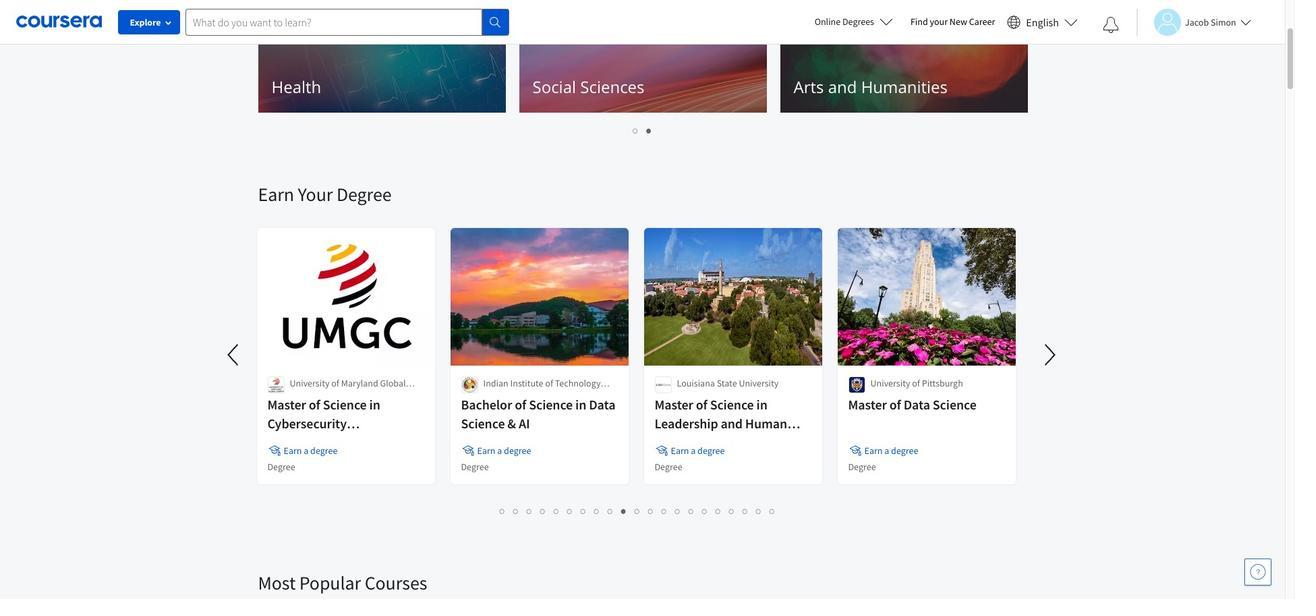Task type: locate. For each thing, give the bounding box(es) containing it.
show notifications image
[[1104, 17, 1120, 33]]

degree down master of data science on the right bottom of the page
[[892, 445, 919, 457]]

of inside the indian institute of technology guwahati
[[546, 377, 553, 389]]

master down louisiana state university image
[[655, 396, 694, 413]]

0 horizontal spatial master
[[268, 396, 306, 413]]

degree
[[337, 182, 392, 207], [268, 461, 295, 473], [461, 461, 489, 473], [655, 461, 683, 473], [849, 461, 876, 473]]

university up master of data science on the right bottom of the page
[[871, 377, 911, 389]]

earn left your
[[258, 182, 294, 207]]

list
[[258, 123, 1028, 138], [258, 504, 1017, 519]]

1 vertical spatial 1
[[500, 505, 506, 518]]

master down university of maryland global campus icon
[[268, 396, 306, 413]]

science down institute
[[529, 396, 573, 413]]

online degrees
[[815, 16, 875, 28]]

& left ai
[[508, 415, 516, 432]]

jacob simon
[[1186, 16, 1237, 28]]

degree for science
[[504, 445, 531, 457]]

in up human
[[757, 396, 768, 413]]

19 button
[[739, 504, 754, 519]]

campus
[[290, 391, 322, 403]]

find your new career link
[[904, 13, 1003, 30]]

2 master from the left
[[655, 396, 694, 413]]

earn down bachelor
[[478, 445, 496, 457]]

of up ai
[[515, 396, 527, 413]]

ai
[[519, 415, 530, 432]]

2 earn a degree from the left
[[478, 445, 531, 457]]

2 data from the left
[[904, 396, 931, 413]]

a for management
[[304, 445, 309, 457]]

of inside the master of science in leadership and human resource development
[[696, 396, 708, 413]]

in inside 'master of science in cybersecurity management & policy'
[[370, 396, 381, 413]]

of inside 'master of science in cybersecurity management & policy'
[[309, 396, 320, 413]]

in down the maryland
[[370, 396, 381, 413]]

1 in from the left
[[370, 396, 381, 413]]

1 horizontal spatial 1 button
[[629, 123, 643, 138]]

3 button
[[523, 504, 537, 519]]

0 vertical spatial 1 button
[[629, 123, 643, 138]]

1 a from the left
[[304, 445, 309, 457]]

in
[[370, 396, 381, 413], [576, 396, 587, 413], [757, 396, 768, 413]]

sciences
[[581, 76, 645, 98]]

1 vertical spatial 1 button
[[496, 504, 510, 519]]

career
[[970, 16, 996, 28]]

&
[[508, 415, 516, 432], [345, 434, 354, 451]]

indian institute of technology guwahati
[[484, 377, 601, 403]]

degree down cybersecurity
[[311, 445, 338, 457]]

0 horizontal spatial and
[[721, 415, 743, 432]]

10
[[622, 505, 632, 518]]

3 earn a degree from the left
[[671, 445, 725, 457]]

a down leadership
[[691, 445, 696, 457]]

2
[[647, 124, 652, 137], [514, 505, 519, 518]]

science down pittsburgh
[[933, 396, 977, 413]]

10 11 12 13 14 15 16 17 18 19 20 21
[[622, 505, 781, 518]]

university inside the university of maryland global campus
[[290, 377, 330, 389]]

2 list from the top
[[258, 504, 1017, 519]]

your
[[930, 16, 948, 28]]

science down the maryland
[[323, 396, 367, 413]]

0 horizontal spatial 1 button
[[496, 504, 510, 519]]

1 button down sciences
[[629, 123, 643, 138]]

and inside the master of science in leadership and human resource development
[[721, 415, 743, 432]]

0 vertical spatial &
[[508, 415, 516, 432]]

jacob simon button
[[1137, 8, 1252, 35]]

master inside the master of science in leadership and human resource development
[[655, 396, 694, 413]]

1 vertical spatial 2
[[514, 505, 519, 518]]

master inside 'master of science in cybersecurity management & policy'
[[268, 396, 306, 413]]

2 a from the left
[[498, 445, 502, 457]]

science down louisiana state university
[[710, 396, 754, 413]]

arts
[[794, 76, 824, 98]]

university of maryland global campus
[[290, 377, 406, 403]]

1 down sciences
[[633, 124, 639, 137]]

2 inside earn your degree carousel element
[[514, 505, 519, 518]]

5 button
[[550, 504, 564, 519]]

degree down leadership
[[698, 445, 725, 457]]

10 button
[[618, 504, 632, 519]]

1 button left 3 button
[[496, 504, 510, 519]]

earn a degree down cybersecurity
[[284, 445, 338, 457]]

2 button left the 3
[[510, 504, 523, 519]]

of for university of pittsburgh
[[913, 377, 921, 389]]

in inside the master of science in leadership and human resource development
[[757, 396, 768, 413]]

and up development
[[721, 415, 743, 432]]

2 horizontal spatial in
[[757, 396, 768, 413]]

data down university of pittsburgh in the right bottom of the page
[[904, 396, 931, 413]]

degree down ai
[[504, 445, 531, 457]]

resource
[[655, 434, 708, 451]]

2 horizontal spatial university
[[871, 377, 911, 389]]

0 vertical spatial list
[[258, 123, 1028, 138]]

1 vertical spatial 2 button
[[510, 504, 523, 519]]

None search field
[[186, 8, 510, 35]]

3 in from the left
[[757, 396, 768, 413]]

indian institute of technology guwahati image
[[461, 377, 478, 393]]

of up cybersecurity
[[309, 396, 320, 413]]

& inside 'master of science in cybersecurity management & policy'
[[345, 434, 354, 451]]

1 vertical spatial previous slide image
[[218, 339, 250, 371]]

english
[[1027, 15, 1060, 29]]

1 horizontal spatial master
[[655, 396, 694, 413]]

find your new career
[[911, 16, 996, 28]]

1 left 3 button
[[500, 505, 506, 518]]

1 earn a degree from the left
[[284, 445, 338, 457]]

of up master of data science on the right bottom of the page
[[913, 377, 921, 389]]

master down the university of pittsburgh image
[[849, 396, 887, 413]]

1 for leftmost 2 button
[[500, 505, 506, 518]]

science
[[323, 396, 367, 413], [529, 396, 573, 413], [710, 396, 754, 413], [933, 396, 977, 413], [461, 415, 505, 432]]

of inside the bachelor of science in data science & ai
[[515, 396, 527, 413]]

in inside the bachelor of science in data science & ai
[[576, 396, 587, 413]]

0 horizontal spatial in
[[370, 396, 381, 413]]

1 horizontal spatial &
[[508, 415, 516, 432]]

explore button
[[118, 10, 180, 34]]

3 university from the left
[[871, 377, 911, 389]]

earn a degree
[[284, 445, 338, 457], [478, 445, 531, 457], [671, 445, 725, 457], [865, 445, 919, 457]]

health
[[272, 76, 321, 98]]

a for and
[[691, 445, 696, 457]]

1 data from the left
[[589, 396, 616, 413]]

11 button
[[631, 504, 646, 519]]

humanities
[[862, 76, 948, 98]]

in down technology
[[576, 396, 587, 413]]

2 for leftmost 2 button
[[514, 505, 519, 518]]

and right arts
[[829, 76, 857, 98]]

1 horizontal spatial data
[[904, 396, 931, 413]]

1 horizontal spatial 2 button
[[643, 123, 656, 138]]

technology
[[555, 377, 601, 389]]

earn a degree down master of data science on the right bottom of the page
[[865, 445, 919, 457]]

a down cybersecurity
[[304, 445, 309, 457]]

14
[[676, 505, 686, 518]]

and
[[829, 76, 857, 98], [721, 415, 743, 432]]

of inside the university of maryland global campus
[[332, 377, 339, 389]]

1 vertical spatial list
[[258, 504, 1017, 519]]

1 horizontal spatial university
[[739, 377, 779, 389]]

1 horizontal spatial 2
[[647, 124, 652, 137]]

earn for bachelor of science in data science & ai
[[478, 445, 496, 457]]

university up campus
[[290, 377, 330, 389]]

of
[[332, 377, 339, 389], [546, 377, 553, 389], [913, 377, 921, 389], [309, 396, 320, 413], [515, 396, 527, 413], [696, 396, 708, 413], [890, 396, 902, 413]]

master for cybersecurity
[[268, 396, 306, 413]]

policy
[[357, 434, 391, 451]]

of down university of pittsburgh in the right bottom of the page
[[890, 396, 902, 413]]

of for master of science in cybersecurity management & policy
[[309, 396, 320, 413]]

earn down cybersecurity
[[284, 445, 302, 457]]

15 button
[[685, 504, 700, 519]]

of left the maryland
[[332, 377, 339, 389]]

master for leadership
[[655, 396, 694, 413]]

2 button down sciences
[[643, 123, 656, 138]]

of down louisiana
[[696, 396, 708, 413]]

earn down master of data science on the right bottom of the page
[[865, 445, 883, 457]]

courses
[[365, 571, 427, 595]]

master
[[268, 396, 306, 413], [655, 396, 694, 413], [849, 396, 887, 413]]

& left policy
[[345, 434, 354, 451]]

previous slide image
[[227, 0, 260, 11], [218, 339, 250, 371]]

1 master from the left
[[268, 396, 306, 413]]

1 vertical spatial &
[[345, 434, 354, 451]]

0 vertical spatial 2
[[647, 124, 652, 137]]

science inside 'master of science in cybersecurity management & policy'
[[323, 396, 367, 413]]

degree for master of data science
[[849, 461, 876, 473]]

earn a degree down ai
[[478, 445, 531, 457]]

a
[[304, 445, 309, 457], [498, 445, 502, 457], [691, 445, 696, 457], [885, 445, 890, 457]]

louisiana state university
[[677, 377, 779, 389]]

a down master of data science on the right bottom of the page
[[885, 445, 890, 457]]

0 horizontal spatial data
[[589, 396, 616, 413]]

0 vertical spatial 2 button
[[643, 123, 656, 138]]

social sciences link
[[519, 5, 767, 113]]

0 horizontal spatial 1
[[500, 505, 506, 518]]

1 horizontal spatial in
[[576, 396, 587, 413]]

science inside the master of science in leadership and human resource development
[[710, 396, 754, 413]]

health image
[[258, 5, 506, 113]]

& for management
[[345, 434, 354, 451]]

most popular courses
[[258, 571, 427, 595]]

degree for bachelor of science in data science & ai
[[461, 461, 489, 473]]

1 degree from the left
[[311, 445, 338, 457]]

1 button for leftmost 2 button
[[496, 504, 510, 519]]

0 horizontal spatial university
[[290, 377, 330, 389]]

data down technology
[[589, 396, 616, 413]]

social sciences
[[533, 76, 645, 98]]

2 button
[[643, 123, 656, 138], [510, 504, 523, 519]]

2 in from the left
[[576, 396, 587, 413]]

human
[[746, 415, 788, 432]]

& inside the bachelor of science in data science & ai
[[508, 415, 516, 432]]

3 a from the left
[[691, 445, 696, 457]]

3 degree from the left
[[698, 445, 725, 457]]

earn down leadership
[[671, 445, 689, 457]]

1 horizontal spatial 1
[[633, 124, 639, 137]]

earn a degree for science
[[478, 445, 531, 457]]

of right institute
[[546, 377, 553, 389]]

5
[[554, 505, 560, 518]]

0 horizontal spatial 2
[[514, 505, 519, 518]]

of for bachelor of science in data science & ai
[[515, 396, 527, 413]]

earn a degree down leadership
[[671, 445, 725, 457]]

in for master of science in cybersecurity management & policy
[[370, 396, 381, 413]]

university right state
[[739, 377, 779, 389]]

university
[[290, 377, 330, 389], [739, 377, 779, 389], [871, 377, 911, 389]]

leadership
[[655, 415, 719, 432]]

1 inside earn your degree carousel element
[[500, 505, 506, 518]]

global
[[380, 377, 406, 389]]

21
[[770, 505, 781, 518]]

1 button
[[629, 123, 643, 138], [496, 504, 510, 519]]

7
[[581, 505, 587, 518]]

1 vertical spatial and
[[721, 415, 743, 432]]

0 vertical spatial and
[[829, 76, 857, 98]]

of for university of maryland global campus
[[332, 377, 339, 389]]

a for science
[[498, 445, 502, 457]]

2 horizontal spatial master
[[849, 396, 887, 413]]

a down bachelor
[[498, 445, 502, 457]]

degree for management
[[311, 445, 338, 457]]

degree for and
[[698, 445, 725, 457]]

earn a degree for and
[[671, 445, 725, 457]]

1 button for right 2 button
[[629, 123, 643, 138]]

earn
[[258, 182, 294, 207], [284, 445, 302, 457], [478, 445, 496, 457], [671, 445, 689, 457], [865, 445, 883, 457]]

data inside the bachelor of science in data science & ai
[[589, 396, 616, 413]]

1
[[633, 124, 639, 137], [500, 505, 506, 518]]

your
[[298, 182, 333, 207]]

1 university from the left
[[290, 377, 330, 389]]

0 vertical spatial 1
[[633, 124, 639, 137]]

0 horizontal spatial &
[[345, 434, 354, 451]]

2 degree from the left
[[504, 445, 531, 457]]

degree for master of science in cybersecurity management & policy
[[268, 461, 295, 473]]



Task type: describe. For each thing, give the bounding box(es) containing it.
online degrees button
[[804, 7, 904, 36]]

science for cybersecurity
[[323, 396, 367, 413]]

1 for right 2 button
[[633, 124, 639, 137]]

4 a from the left
[[885, 445, 890, 457]]

explore
[[130, 16, 161, 28]]

management
[[268, 434, 343, 451]]

master of data science
[[849, 396, 977, 413]]

arts and humanities image
[[781, 5, 1028, 113]]

What do you want to learn? text field
[[186, 8, 483, 35]]

18
[[730, 505, 740, 518]]

social
[[533, 76, 576, 98]]

university of maryland global campus image
[[268, 377, 284, 393]]

13
[[662, 505, 673, 518]]

11
[[635, 505, 646, 518]]

master of science in cybersecurity management & policy
[[268, 396, 391, 451]]

1 horizontal spatial and
[[829, 76, 857, 98]]

indian
[[484, 377, 509, 389]]

coursera image
[[16, 11, 102, 33]]

in for master of science in leadership and human resource development
[[757, 396, 768, 413]]

4
[[541, 505, 546, 518]]

19
[[743, 505, 754, 518]]

4 earn a degree from the left
[[865, 445, 919, 457]]

20 button
[[753, 504, 767, 519]]

17 button
[[712, 504, 727, 519]]

16
[[703, 505, 713, 518]]

0 horizontal spatial 2 button
[[510, 504, 523, 519]]

earn for master of science in leadership and human resource development
[[671, 445, 689, 457]]

earn for master of data science
[[865, 445, 883, 457]]

earn for master of science in cybersecurity management & policy
[[284, 445, 302, 457]]

list inside earn your degree carousel element
[[258, 504, 1017, 519]]

bachelor
[[461, 396, 513, 413]]

arts and humanities
[[794, 76, 948, 98]]

louisiana state university image
[[655, 377, 672, 393]]

health link
[[258, 5, 506, 113]]

next slide image
[[1034, 339, 1067, 371]]

university for master of science in cybersecurity management & policy
[[290, 377, 330, 389]]

degree for master of science in leadership and human resource development
[[655, 461, 683, 473]]

help center image
[[1251, 564, 1267, 580]]

1 list from the top
[[258, 123, 1028, 138]]

cybersecurity
[[268, 415, 347, 432]]

18 button
[[726, 504, 740, 519]]

20
[[757, 505, 767, 518]]

13 button
[[658, 504, 673, 519]]

most
[[258, 571, 296, 595]]

bachelor of science in data science & ai
[[461, 396, 616, 432]]

development
[[710, 434, 788, 451]]

maryland
[[341, 377, 378, 389]]

21 button
[[766, 504, 781, 519]]

science for leadership
[[710, 396, 754, 413]]

12 button
[[645, 504, 659, 519]]

12
[[649, 505, 659, 518]]

university for master of data science
[[871, 377, 911, 389]]

online
[[815, 16, 841, 28]]

2 for right 2 button
[[647, 124, 652, 137]]

jacob
[[1186, 16, 1210, 28]]

6 button
[[564, 504, 577, 519]]

3
[[527, 505, 533, 518]]

state
[[717, 377, 737, 389]]

simon
[[1212, 16, 1237, 28]]

of for master of data science
[[890, 396, 902, 413]]

3 master from the left
[[849, 396, 887, 413]]

6
[[568, 505, 573, 518]]

guwahati
[[484, 391, 521, 403]]

17
[[716, 505, 727, 518]]

find
[[911, 16, 929, 28]]

8 button
[[591, 504, 604, 519]]

earn your degree
[[258, 182, 392, 207]]

4 button
[[537, 504, 550, 519]]

4 degree from the left
[[892, 445, 919, 457]]

& for science
[[508, 415, 516, 432]]

9 button
[[604, 504, 618, 519]]

16 button
[[699, 504, 713, 519]]

university of pittsburgh
[[871, 377, 964, 389]]

english button
[[1003, 0, 1084, 44]]

earn your degree carousel element
[[218, 142, 1067, 531]]

science for data
[[529, 396, 573, 413]]

8
[[595, 505, 600, 518]]

degrees
[[843, 16, 875, 28]]

14 button
[[672, 504, 686, 519]]

in for bachelor of science in data science & ai
[[576, 396, 587, 413]]

pittsburgh
[[922, 377, 964, 389]]

arts and humanities link
[[781, 5, 1028, 113]]

popular
[[300, 571, 361, 595]]

15
[[689, 505, 700, 518]]

science down bachelor
[[461, 415, 505, 432]]

7 button
[[577, 504, 591, 519]]

earn a degree for management
[[284, 445, 338, 457]]

master of science in leadership and human resource development
[[655, 396, 788, 451]]

9
[[608, 505, 614, 518]]

0 vertical spatial previous slide image
[[227, 0, 260, 11]]

institute
[[511, 377, 544, 389]]

social sciences image
[[519, 5, 767, 113]]

of for master of science in leadership and human resource development
[[696, 396, 708, 413]]

new
[[950, 16, 968, 28]]

university of pittsburgh image
[[849, 377, 866, 393]]

2 university from the left
[[739, 377, 779, 389]]

louisiana
[[677, 377, 715, 389]]



Task type: vqa. For each thing, say whether or not it's contained in the screenshot.
is to the bottom
no



